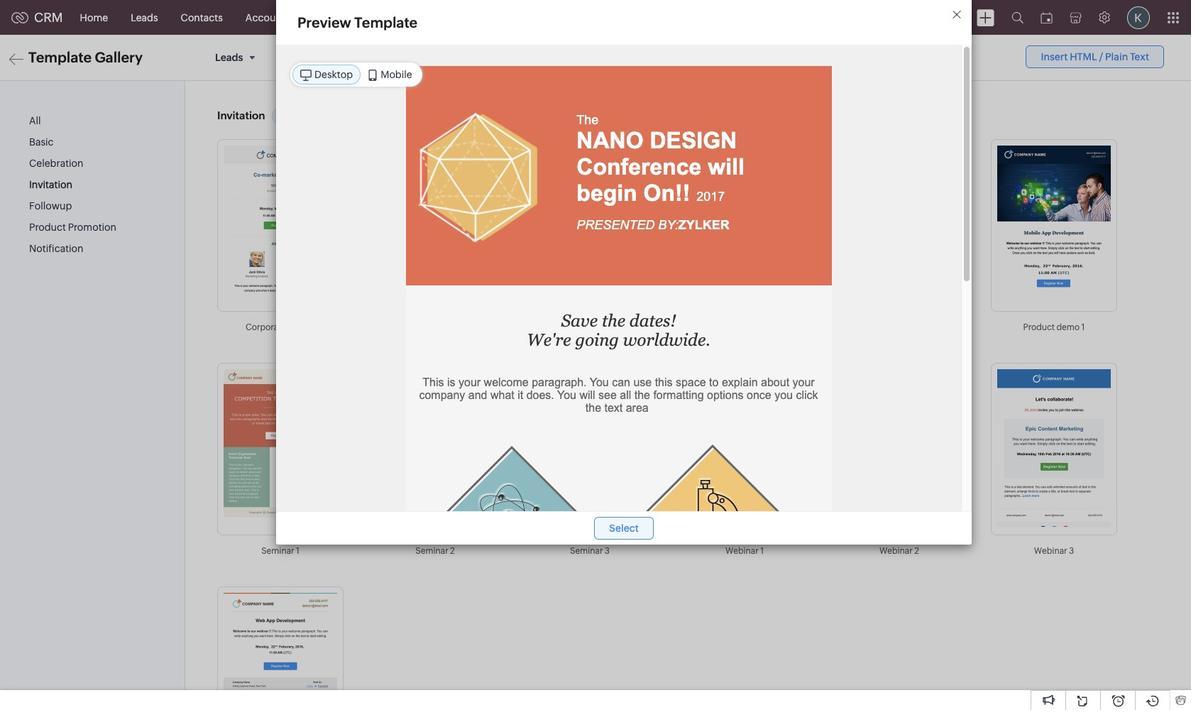 Task type: vqa. For each thing, say whether or not it's contained in the screenshot.
The Text
yes



Task type: describe. For each thing, give the bounding box(es) containing it.
corporate for corporate event 3
[[555, 323, 595, 333]]

product demo 1
[[1024, 323, 1086, 333]]

event for 3
[[597, 323, 619, 333]]

meetings link
[[397, 0, 463, 34]]

accounts link
[[234, 0, 301, 34]]

crm
[[34, 10, 63, 25]]

not loaded image for corporate event 3
[[533, 146, 647, 303]]

tasks link
[[349, 0, 397, 34]]

1 horizontal spatial template
[[354, 14, 418, 31]]

not loaded image for webinar 1
[[688, 369, 802, 527]]

mobile
[[381, 69, 412, 80]]

celebration
[[29, 158, 83, 169]]

webinar for webinar 2
[[880, 546, 913, 556]]

not loaded image for corporate event 2
[[379, 146, 492, 303]]

3 for seminar 3
[[605, 546, 610, 556]]

seminar 2
[[416, 546, 455, 556]]

not loaded image for product demo 1
[[998, 146, 1112, 303]]

product promotion
[[29, 222, 117, 233]]

notification
[[29, 243, 83, 254]]

not loaded image for webinar 2
[[843, 369, 957, 527]]

webinar 1
[[726, 546, 764, 556]]

seminar 3
[[570, 546, 610, 556]]

tasks
[[361, 12, 386, 23]]

seminar for seminar 2
[[416, 546, 449, 556]]

followup
[[29, 200, 72, 212]]

preview template
[[298, 14, 418, 31]]

webinar 2
[[880, 546, 920, 556]]

crm link
[[11, 10, 63, 25]]

text
[[1131, 51, 1150, 63]]

event for 1
[[288, 323, 310, 333]]

seminar 1
[[261, 546, 300, 556]]

webinar for webinar 3
[[1035, 546, 1068, 556]]

not loaded image for seminar 2
[[379, 369, 492, 527]]

not loaded image for webinar 3
[[998, 369, 1112, 527]]

corporate event 2
[[400, 323, 471, 333]]

/
[[1100, 51, 1104, 63]]

13
[[279, 110, 289, 122]]

leads
[[131, 12, 158, 23]]

plain
[[1106, 51, 1129, 63]]

corporate for corporate event 2
[[400, 323, 441, 333]]

seminar for seminar 1
[[261, 546, 294, 556]]

3 for webinar 3
[[1070, 546, 1075, 556]]



Task type: locate. For each thing, give the bounding box(es) containing it.
1 vertical spatial product
[[1024, 323, 1056, 333]]

corporate event 3
[[555, 323, 626, 333]]

1 webinar from the left
[[726, 546, 759, 556]]

1 corporate from the left
[[246, 323, 286, 333]]

accounts
[[246, 12, 290, 23]]

1 horizontal spatial 2
[[466, 323, 471, 333]]

contacts link
[[169, 0, 234, 34]]

2
[[466, 323, 471, 333], [450, 546, 455, 556], [915, 546, 920, 556]]

0 horizontal spatial seminar
[[261, 546, 294, 556]]

3 seminar from the left
[[570, 546, 603, 556]]

demo
[[1057, 323, 1080, 333]]

not loaded image
[[224, 146, 337, 303], [379, 146, 492, 303], [533, 146, 647, 303], [688, 146, 802, 303], [998, 146, 1112, 303], [224, 369, 337, 527], [379, 369, 492, 527], [533, 369, 647, 527], [688, 369, 802, 527], [843, 369, 957, 527], [998, 369, 1112, 527], [224, 593, 337, 710]]

template
[[354, 14, 418, 31], [28, 49, 92, 65]]

3 corporate from the left
[[555, 323, 595, 333]]

deals link
[[301, 0, 349, 34]]

1
[[312, 323, 315, 333], [1082, 323, 1086, 333], [296, 546, 300, 556], [761, 546, 764, 556]]

all
[[29, 115, 41, 127]]

0 horizontal spatial product
[[29, 222, 66, 233]]

1 horizontal spatial 3
[[621, 323, 626, 333]]

webinar
[[726, 546, 759, 556], [880, 546, 913, 556], [1035, 546, 1068, 556]]

2 horizontal spatial corporate
[[555, 323, 595, 333]]

logo image
[[11, 12, 28, 23]]

2 horizontal spatial 2
[[915, 546, 920, 556]]

home link
[[69, 0, 119, 34]]

meetings
[[409, 12, 452, 23]]

gallery
[[95, 49, 143, 65]]

0 horizontal spatial 2
[[450, 546, 455, 556]]

0 vertical spatial invitation
[[217, 110, 265, 122]]

corporate event 1
[[246, 323, 315, 333]]

1 event from the left
[[288, 323, 310, 333]]

0 horizontal spatial template
[[28, 49, 92, 65]]

deals
[[313, 12, 338, 23]]

basic
[[29, 137, 54, 148]]

event
[[288, 323, 310, 333], [442, 323, 464, 333], [597, 323, 619, 333]]

2 seminar from the left
[[416, 546, 449, 556]]

html
[[1070, 51, 1098, 63]]

product left demo
[[1024, 323, 1056, 333]]

invitation left 13
[[217, 110, 265, 122]]

desktop
[[315, 69, 353, 80]]

0 horizontal spatial webinar
[[726, 546, 759, 556]]

None button
[[595, 517, 654, 540]]

2 for seminar 2
[[450, 546, 455, 556]]

0 horizontal spatial 3
[[605, 546, 610, 556]]

1 seminar from the left
[[261, 546, 294, 556]]

not loaded image for seminar 1
[[224, 369, 337, 527]]

0 horizontal spatial event
[[288, 323, 310, 333]]

leads link
[[119, 0, 169, 34]]

not loaded image for corporate event 1
[[224, 146, 337, 303]]

3
[[621, 323, 626, 333], [605, 546, 610, 556], [1070, 546, 1075, 556]]

invitation
[[217, 110, 265, 122], [29, 179, 72, 190]]

contacts
[[181, 12, 223, 23]]

2 for webinar 2
[[915, 546, 920, 556]]

2 horizontal spatial webinar
[[1035, 546, 1068, 556]]

1 horizontal spatial product
[[1024, 323, 1056, 333]]

corporate
[[246, 323, 286, 333], [400, 323, 441, 333], [555, 323, 595, 333]]

promotion
[[68, 222, 117, 233]]

1 horizontal spatial event
[[442, 323, 464, 333]]

1 horizontal spatial webinar
[[880, 546, 913, 556]]

product for product promotion
[[29, 222, 66, 233]]

3 webinar from the left
[[1035, 546, 1068, 556]]

insert html / plain text link
[[1027, 45, 1165, 68]]

webinar 3
[[1035, 546, 1075, 556]]

insert html / plain text
[[1042, 51, 1150, 63]]

1 horizontal spatial corporate
[[400, 323, 441, 333]]

seminar for seminar 3
[[570, 546, 603, 556]]

product
[[29, 222, 66, 233], [1024, 323, 1056, 333]]

1 vertical spatial invitation
[[29, 179, 72, 190]]

invitation up followup
[[29, 179, 72, 190]]

2 horizontal spatial seminar
[[570, 546, 603, 556]]

0 vertical spatial template
[[354, 14, 418, 31]]

0 horizontal spatial corporate
[[246, 323, 286, 333]]

not loaded image for seminar 3
[[533, 369, 647, 527]]

product for product demo 1
[[1024, 323, 1056, 333]]

0 horizontal spatial invitation
[[29, 179, 72, 190]]

2 corporate from the left
[[400, 323, 441, 333]]

home
[[80, 12, 108, 23]]

2 horizontal spatial event
[[597, 323, 619, 333]]

1 horizontal spatial invitation
[[217, 110, 265, 122]]

product down followup
[[29, 222, 66, 233]]

2 webinar from the left
[[880, 546, 913, 556]]

webinar for webinar 1
[[726, 546, 759, 556]]

seminar
[[261, 546, 294, 556], [416, 546, 449, 556], [570, 546, 603, 556]]

insert
[[1042, 51, 1069, 63]]

1 vertical spatial template
[[28, 49, 92, 65]]

event for 2
[[442, 323, 464, 333]]

2 event from the left
[[442, 323, 464, 333]]

0 vertical spatial product
[[29, 222, 66, 233]]

preview
[[298, 14, 351, 31]]

corporate for corporate event 1
[[246, 323, 286, 333]]

1 horizontal spatial seminar
[[416, 546, 449, 556]]

3 event from the left
[[597, 323, 619, 333]]

2 horizontal spatial 3
[[1070, 546, 1075, 556]]

template gallery
[[28, 49, 143, 65]]



